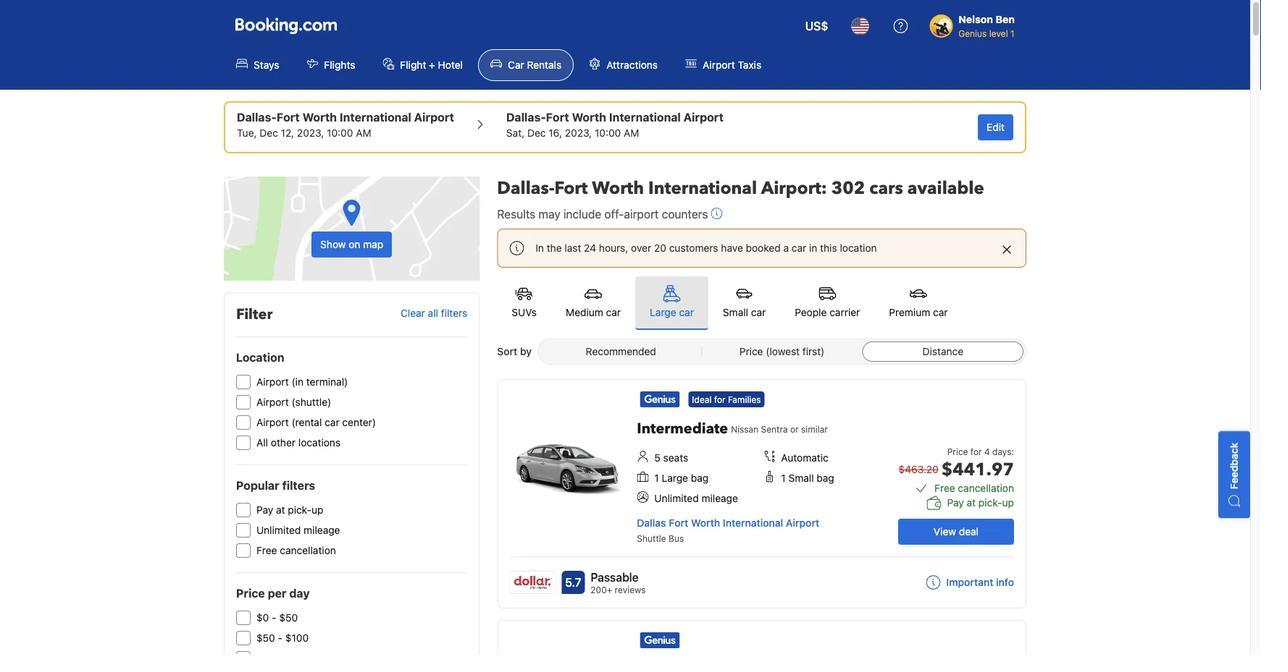 Task type: vqa. For each thing, say whether or not it's contained in the screenshot.
CHG
no



Task type: describe. For each thing, give the bounding box(es) containing it.
$463.20
[[899, 464, 939, 476]]

carrier
[[830, 307, 860, 319]]

am for dallas-fort worth international airport tue, dec 12, 2023, 10:00 am
[[356, 127, 371, 139]]

small inside button
[[723, 307, 748, 319]]

pick- inside product card group
[[979, 497, 1002, 509]]

view deal
[[934, 526, 979, 538]]

map
[[363, 239, 383, 251]]

drop-off date element
[[506, 126, 724, 141]]

medium
[[566, 307, 603, 319]]

dallas-fort worth international airport sat, dec 16, 2023, 10:00 am
[[506, 110, 724, 139]]

suvs
[[512, 307, 537, 319]]

airport (shuttle)
[[256, 397, 331, 409]]

level
[[989, 28, 1008, 38]]

pay at pick-up inside product card group
[[947, 497, 1014, 509]]

attractions link
[[577, 49, 670, 81]]

2023, for dallas-fort worth international airport sat, dec 16, 2023, 10:00 am
[[565, 127, 592, 139]]

302
[[832, 176, 865, 200]]

price for per
[[236, 587, 265, 601]]

people
[[795, 307, 827, 319]]

2 dallas-fort worth international airport group from the left
[[506, 109, 724, 141]]

view
[[934, 526, 956, 538]]

intermediate
[[637, 419, 728, 439]]

pick-up location element
[[237, 109, 454, 126]]

1 for 1 small bag
[[781, 473, 786, 485]]

filters inside button
[[441, 308, 468, 320]]

large inside large car "button"
[[650, 307, 676, 319]]

am for dallas-fort worth international airport sat, dec 16, 2023, 10:00 am
[[624, 127, 639, 139]]

over
[[631, 242, 651, 254]]

international for tue,
[[340, 110, 411, 124]]

days:
[[993, 447, 1014, 457]]

booked
[[746, 242, 781, 254]]

edit button
[[978, 114, 1013, 141]]

search summary element
[[224, 101, 1027, 154]]

fort for dallas-fort worth international airport tue, dec 12, 2023, 10:00 am
[[277, 110, 300, 124]]

have
[[721, 242, 743, 254]]

sentra
[[761, 425, 788, 435]]

in the last 24 hours, over 20 customers have booked a car in this location
[[536, 242, 877, 254]]

0 horizontal spatial $50
[[256, 633, 275, 645]]

rentals
[[527, 59, 562, 71]]

car for premium car
[[933, 307, 948, 319]]

airport (rental car center)
[[256, 417, 376, 429]]

premium car button
[[875, 277, 962, 329]]

(in
[[292, 376, 304, 388]]

1 vertical spatial free cancellation
[[256, 545, 336, 557]]

genius
[[959, 28, 987, 38]]

day
[[289, 587, 310, 601]]

available
[[908, 176, 984, 200]]

show on map
[[320, 239, 383, 251]]

per
[[268, 587, 287, 601]]

all other locations
[[256, 437, 341, 449]]

flights link
[[294, 49, 368, 81]]

10:00 for dallas-fort worth international airport sat, dec 16, 2023, 10:00 am
[[595, 127, 621, 139]]

location
[[840, 242, 877, 254]]

pick-up date element
[[237, 126, 454, 141]]

for for price for 4 days: $463.20 $441.97
[[971, 447, 982, 457]]

fort for dallas-fort worth international airport: 302 cars available
[[555, 176, 588, 200]]

feedback button
[[1219, 432, 1250, 519]]

0 horizontal spatial pick-
[[288, 505, 311, 517]]

fort for dallas-fort worth international airport sat, dec 16, 2023, 10:00 am
[[546, 110, 569, 124]]

customer rating 5.7 passable element
[[591, 569, 646, 587]]

worth for dallas-fort worth international airport tue, dec 12, 2023, 10:00 am
[[303, 110, 337, 124]]

large car
[[650, 307, 694, 319]]

a
[[783, 242, 789, 254]]

1 for 1 large bag
[[654, 473, 659, 485]]

bus
[[669, 534, 684, 544]]

if you choose one, you'll need to make your own way there - but prices can be a lot lower. image
[[711, 208, 723, 219]]

+
[[429, 59, 435, 71]]

location
[[236, 351, 284, 365]]

airport inside dallas fort worth international airport shuttle bus
[[786, 518, 820, 530]]

taxis
[[738, 59, 761, 71]]

5
[[654, 452, 661, 464]]

bag for 1 large bag
[[691, 473, 709, 485]]

0 horizontal spatial pay
[[256, 505, 273, 517]]

premium car
[[889, 307, 948, 319]]

2023, for dallas-fort worth international airport tue, dec 12, 2023, 10:00 am
[[297, 127, 324, 139]]

popular filters
[[236, 479, 315, 493]]

info
[[996, 577, 1014, 589]]

other
[[271, 437, 296, 449]]

shuttle
[[637, 534, 666, 544]]

dec for dallas-fort worth international airport tue, dec 12, 2023, 10:00 am
[[260, 127, 278, 139]]

feedback
[[1228, 443, 1240, 490]]

at inside product card group
[[967, 497, 976, 509]]

suvs button
[[497, 277, 551, 329]]

clear all filters
[[401, 308, 468, 320]]

pay inside product card group
[[947, 497, 964, 509]]

clear
[[401, 308, 425, 320]]

flight
[[400, 59, 426, 71]]

20
[[654, 242, 666, 254]]

0 horizontal spatial at
[[276, 505, 285, 517]]

airport up the all at the left of page
[[256, 417, 289, 429]]

in
[[809, 242, 817, 254]]

results
[[497, 208, 536, 221]]

0 horizontal spatial up
[[311, 505, 323, 517]]

important
[[946, 577, 994, 589]]

terminal)
[[306, 376, 348, 388]]

edit
[[987, 121, 1005, 133]]

clear all filters button
[[401, 308, 468, 320]]

skip to main content element
[[0, 0, 1250, 90]]

5.7 element
[[562, 572, 585, 595]]

center)
[[342, 417, 376, 429]]

drop-off location element
[[506, 109, 724, 126]]

free cancellation inside product card group
[[935, 483, 1014, 495]]

large inside product card group
[[662, 473, 688, 485]]

fort for dallas fort worth international airport shuttle bus
[[669, 518, 688, 530]]

10:00 for dallas-fort worth international airport tue, dec 12, 2023, 10:00 am
[[327, 127, 353, 139]]

airport inside skip to main content element
[[703, 59, 735, 71]]

small car button
[[708, 277, 780, 329]]

small inside product card group
[[789, 473, 814, 485]]

(rental
[[292, 417, 322, 429]]

airport inside dallas-fort worth international airport sat, dec 16, 2023, 10:00 am
[[684, 110, 724, 124]]

dallas fort worth international airport button
[[637, 518, 820, 530]]

dallas- for dallas-fort worth international airport: 302 cars available
[[497, 176, 555, 200]]

ideal
[[692, 395, 712, 405]]

customers
[[669, 242, 718, 254]]

hotel
[[438, 59, 463, 71]]

4
[[984, 447, 990, 457]]

premium
[[889, 307, 930, 319]]

0 vertical spatial $50
[[279, 613, 298, 624]]

all
[[428, 308, 438, 320]]

airport
[[624, 208, 659, 221]]



Task type: locate. For each thing, give the bounding box(es) containing it.
1 horizontal spatial for
[[971, 447, 982, 457]]

deal
[[959, 526, 979, 538]]

for for ideal for families
[[714, 395, 726, 405]]

1 vertical spatial unlimited
[[256, 525, 301, 537]]

0 vertical spatial -
[[272, 613, 276, 624]]

free cancellation up 'day'
[[256, 545, 336, 557]]

0 horizontal spatial dec
[[260, 127, 278, 139]]

free down the price for 4 days: $463.20 $441.97
[[935, 483, 955, 495]]

1 horizontal spatial $50
[[279, 613, 298, 624]]

fort up 16,
[[546, 110, 569, 124]]

worth
[[303, 110, 337, 124], [572, 110, 606, 124], [592, 176, 644, 200], [691, 518, 720, 530]]

0 vertical spatial unlimited mileage
[[654, 493, 738, 505]]

counters
[[662, 208, 708, 221]]

1 horizontal spatial 10:00
[[595, 127, 621, 139]]

mileage inside product card group
[[702, 493, 738, 505]]

worth down 1 large bag
[[691, 518, 720, 530]]

0 horizontal spatial 2023,
[[297, 127, 324, 139]]

0 vertical spatial unlimited
[[654, 493, 699, 505]]

$0
[[256, 613, 269, 624]]

am down the drop-off location element
[[624, 127, 639, 139]]

1 vertical spatial mileage
[[304, 525, 340, 537]]

dec for dallas-fort worth international airport sat, dec 16, 2023, 10:00 am
[[527, 127, 546, 139]]

bag down 'automatic'
[[817, 473, 834, 485]]

car for large car
[[679, 307, 694, 319]]

2 10:00 from the left
[[595, 127, 621, 139]]

10:00 inside 'dallas-fort worth international airport tue, dec 12, 2023, 10:00 am'
[[327, 127, 353, 139]]

0 vertical spatial cancellation
[[958, 483, 1014, 495]]

this
[[820, 242, 837, 254]]

1 horizontal spatial 1
[[781, 473, 786, 485]]

pay at pick-up up deal
[[947, 497, 1014, 509]]

dallas- for dallas-fort worth international airport sat, dec 16, 2023, 10:00 am
[[506, 110, 546, 124]]

the
[[547, 242, 562, 254]]

pay down popular
[[256, 505, 273, 517]]

1 horizontal spatial dallas-fort worth international airport group
[[506, 109, 724, 141]]

price
[[739, 346, 763, 358], [947, 447, 968, 457], [236, 587, 265, 601]]

price up $441.97
[[947, 447, 968, 457]]

international for sat,
[[609, 110, 681, 124]]

worth for dallas-fort worth international airport: 302 cars available
[[592, 176, 644, 200]]

dallas-fort worth international airport group down 'flights'
[[237, 109, 454, 141]]

dallas- up results
[[497, 176, 555, 200]]

tue,
[[237, 127, 257, 139]]

(lowest
[[766, 346, 800, 358]]

0 vertical spatial mileage
[[702, 493, 738, 505]]

$0 - $50
[[256, 613, 298, 624]]

mileage up dallas fort worth international airport button
[[702, 493, 738, 505]]

car right the medium
[[606, 307, 621, 319]]

dec left 16,
[[527, 127, 546, 139]]

1 2023, from the left
[[297, 127, 324, 139]]

small up price (lowest first)
[[723, 307, 748, 319]]

important info button
[[926, 576, 1014, 590]]

stays
[[254, 59, 279, 71]]

1 vertical spatial -
[[278, 633, 283, 645]]

1 horizontal spatial pay
[[947, 497, 964, 509]]

1 horizontal spatial cancellation
[[958, 483, 1014, 495]]

reviews
[[615, 585, 646, 595]]

cancellation
[[958, 483, 1014, 495], [280, 545, 336, 557]]

am inside 'dallas-fort worth international airport tue, dec 12, 2023, 10:00 am'
[[356, 127, 371, 139]]

2023, right 16,
[[565, 127, 592, 139]]

if you choose one, you'll need to make your own way there - but prices can be a lot lower. image
[[711, 208, 723, 219]]

or
[[790, 425, 799, 435]]

sort by element
[[538, 339, 1027, 365]]

fort inside dallas fort worth international airport shuttle bus
[[669, 518, 688, 530]]

international up pick-up date element
[[340, 110, 411, 124]]

worth up off-
[[592, 176, 644, 200]]

price left (lowest
[[739, 346, 763, 358]]

filters right the all
[[441, 308, 468, 320]]

0 vertical spatial for
[[714, 395, 726, 405]]

1 am from the left
[[356, 127, 371, 139]]

- for $50
[[278, 633, 283, 645]]

1 horizontal spatial free cancellation
[[935, 483, 1014, 495]]

1 horizontal spatial up
[[1002, 497, 1014, 509]]

0 horizontal spatial bag
[[691, 473, 709, 485]]

car right "premium"
[[933, 307, 948, 319]]

2 horizontal spatial 1
[[1011, 28, 1015, 38]]

worth inside dallas-fort worth international airport sat, dec 16, 2023, 10:00 am
[[572, 110, 606, 124]]

price for for
[[947, 447, 968, 457]]

1 vertical spatial unlimited mileage
[[256, 525, 340, 537]]

2 horizontal spatial price
[[947, 447, 968, 457]]

fort up 'include'
[[555, 176, 588, 200]]

0 vertical spatial price
[[739, 346, 763, 358]]

0 vertical spatial large
[[650, 307, 676, 319]]

dallas-fort worth international airport group down attractions link
[[506, 109, 724, 141]]

1 horizontal spatial price
[[739, 346, 763, 358]]

$50 down $0
[[256, 633, 275, 645]]

1 horizontal spatial -
[[278, 633, 283, 645]]

unlimited mileage down 1 large bag
[[654, 493, 738, 505]]

up inside product card group
[[1002, 497, 1014, 509]]

cancellation down $441.97
[[958, 483, 1014, 495]]

dallas-
[[237, 110, 277, 124], [506, 110, 546, 124], [497, 176, 555, 200]]

2 am from the left
[[624, 127, 639, 139]]

cancellation inside product card group
[[958, 483, 1014, 495]]

medium car
[[566, 307, 621, 319]]

supplied by rc - dollar image
[[510, 572, 555, 594]]

worth up pick-up date element
[[303, 110, 337, 124]]

results may include off-airport counters
[[497, 208, 708, 221]]

5 seats
[[654, 452, 688, 464]]

nelson ben genius level 1
[[959, 13, 1015, 38]]

airport down airport (in terminal)
[[256, 397, 289, 409]]

worth inside dallas fort worth international airport shuttle bus
[[691, 518, 720, 530]]

free cancellation
[[935, 483, 1014, 495], [256, 545, 336, 557]]

2 dec from the left
[[527, 127, 546, 139]]

1 horizontal spatial pick-
[[979, 497, 1002, 509]]

us$ button
[[797, 9, 837, 43]]

0 vertical spatial free cancellation
[[935, 483, 1014, 495]]

filter
[[236, 305, 273, 325]]

dallas- up sat,
[[506, 110, 546, 124]]

include
[[564, 208, 601, 221]]

1 horizontal spatial small
[[789, 473, 814, 485]]

10:00 down the drop-off location element
[[595, 127, 621, 139]]

free inside product card group
[[935, 483, 955, 495]]

international inside dallas fort worth international airport shuttle bus
[[723, 518, 783, 530]]

1 horizontal spatial bag
[[817, 473, 834, 485]]

cancellation up 'day'
[[280, 545, 336, 557]]

bag down intermediate
[[691, 473, 709, 485]]

international up drop-off date element
[[609, 110, 681, 124]]

pick- down $441.97
[[979, 497, 1002, 509]]

car right "a"
[[792, 242, 807, 254]]

airport inside 'dallas-fort worth international airport tue, dec 12, 2023, 10:00 am'
[[414, 110, 454, 124]]

free cancellation down $441.97
[[935, 483, 1014, 495]]

product card group
[[497, 380, 1032, 609]]

dallas-fort worth international airport tue, dec 12, 2023, 10:00 am
[[237, 110, 454, 139]]

international inside dallas-fort worth international airport sat, dec 16, 2023, 10:00 am
[[609, 110, 681, 124]]

airport down "airport taxis" link
[[684, 110, 724, 124]]

0 horizontal spatial small
[[723, 307, 748, 319]]

0 horizontal spatial 1
[[654, 473, 659, 485]]

1
[[1011, 28, 1015, 38], [654, 473, 659, 485], [781, 473, 786, 485]]

0 horizontal spatial free
[[256, 545, 277, 557]]

price inside the price for 4 days: $463.20 $441.97
[[947, 447, 968, 457]]

2 bag from the left
[[817, 473, 834, 485]]

mileage down popular filters
[[304, 525, 340, 537]]

automatic
[[781, 452, 829, 464]]

filters right popular
[[282, 479, 315, 493]]

worth for dallas fort worth international airport shuttle bus
[[691, 518, 720, 530]]

unlimited down popular filters
[[256, 525, 301, 537]]

0 horizontal spatial cancellation
[[280, 545, 336, 557]]

(shuttle)
[[292, 397, 331, 409]]

car for small car
[[751, 307, 766, 319]]

- right $0
[[272, 613, 276, 624]]

1 vertical spatial large
[[662, 473, 688, 485]]

0 horizontal spatial mileage
[[304, 525, 340, 537]]

2 2023, from the left
[[565, 127, 592, 139]]

dallas- inside 'dallas-fort worth international airport tue, dec 12, 2023, 10:00 am'
[[237, 110, 277, 124]]

0 horizontal spatial free cancellation
[[256, 545, 336, 557]]

0 horizontal spatial price
[[236, 587, 265, 601]]

1 horizontal spatial filters
[[441, 308, 468, 320]]

1 down 'automatic'
[[781, 473, 786, 485]]

unlimited down 1 large bag
[[654, 493, 699, 505]]

nissan
[[731, 425, 759, 435]]

international for 302
[[648, 176, 757, 200]]

show on map button
[[224, 177, 480, 281]]

fort up the bus
[[669, 518, 688, 530]]

0 horizontal spatial filters
[[282, 479, 315, 493]]

1 horizontal spatial mileage
[[702, 493, 738, 505]]

show
[[320, 239, 346, 251]]

1 inside nelson ben genius level 1
[[1011, 28, 1015, 38]]

people carrier button
[[780, 277, 875, 329]]

10:00 inside dallas-fort worth international airport sat, dec 16, 2023, 10:00 am
[[595, 127, 621, 139]]

- for $0
[[272, 613, 276, 624]]

car rentals link
[[478, 49, 574, 81]]

price (lowest first)
[[739, 346, 825, 358]]

airport down the 1 small bag
[[786, 518, 820, 530]]

am down pick-up location element
[[356, 127, 371, 139]]

for left 4
[[971, 447, 982, 457]]

international down the 1 small bag
[[723, 518, 783, 530]]

large car button
[[635, 277, 708, 330]]

price inside the 'sort by' element
[[739, 346, 763, 358]]

worth inside 'dallas-fort worth international airport tue, dec 12, 2023, 10:00 am'
[[303, 110, 337, 124]]

at up deal
[[967, 497, 976, 509]]

10:00
[[327, 127, 353, 139], [595, 127, 621, 139]]

$50 up $50 - $100
[[279, 613, 298, 624]]

small car
[[723, 307, 766, 319]]

airport left taxis
[[703, 59, 735, 71]]

large
[[650, 307, 676, 319], [662, 473, 688, 485]]

1 small bag
[[781, 473, 834, 485]]

pay at pick-up down popular filters
[[256, 505, 323, 517]]

1 10:00 from the left
[[327, 127, 353, 139]]

$50 - $100
[[256, 633, 309, 645]]

pay
[[947, 497, 964, 509], [256, 505, 273, 517]]

large down seats
[[662, 473, 688, 485]]

worth for dallas-fort worth international airport sat, dec 16, 2023, 10:00 am
[[572, 110, 606, 124]]

up
[[1002, 497, 1014, 509], [311, 505, 323, 517]]

unlimited
[[654, 493, 699, 505], [256, 525, 301, 537]]

0 horizontal spatial 10:00
[[327, 127, 353, 139]]

free up price per day
[[256, 545, 277, 557]]

0 horizontal spatial -
[[272, 613, 276, 624]]

at down popular filters
[[276, 505, 285, 517]]

dec inside 'dallas-fort worth international airport tue, dec 12, 2023, 10:00 am'
[[260, 127, 278, 139]]

2023, right 12,
[[297, 127, 324, 139]]

1 horizontal spatial unlimited
[[654, 493, 699, 505]]

on
[[349, 239, 360, 251]]

1 dallas-fort worth international airport group from the left
[[237, 109, 454, 141]]

people carrier
[[795, 307, 860, 319]]

all
[[256, 437, 268, 449]]

dallas fort worth international airport shuttle bus
[[637, 518, 820, 544]]

nelson
[[959, 13, 993, 25]]

1 horizontal spatial unlimited mileage
[[654, 493, 738, 505]]

0 horizontal spatial for
[[714, 395, 726, 405]]

unlimited mileage inside product card group
[[654, 493, 738, 505]]

1 dec from the left
[[260, 127, 278, 139]]

international for shuttle
[[723, 518, 783, 530]]

2023, inside dallas-fort worth international airport sat, dec 16, 2023, 10:00 am
[[565, 127, 592, 139]]

1 horizontal spatial am
[[624, 127, 639, 139]]

dec inside dallas-fort worth international airport sat, dec 16, 2023, 10:00 am
[[527, 127, 546, 139]]

car inside "button"
[[679, 307, 694, 319]]

1 horizontal spatial dec
[[527, 127, 546, 139]]

10:00 down pick-up location element
[[327, 127, 353, 139]]

pick- down popular filters
[[288, 505, 311, 517]]

international
[[340, 110, 411, 124], [609, 110, 681, 124], [648, 176, 757, 200], [723, 518, 783, 530]]

2023, inside 'dallas-fort worth international airport tue, dec 12, 2023, 10:00 am'
[[297, 127, 324, 139]]

attractions
[[607, 59, 658, 71]]

international inside 'dallas-fort worth international airport tue, dec 12, 2023, 10:00 am'
[[340, 110, 411, 124]]

dec left 12,
[[260, 127, 278, 139]]

car for medium car
[[606, 307, 621, 319]]

dallas- for dallas-fort worth international airport tue, dec 12, 2023, 10:00 am
[[237, 110, 277, 124]]

car left small car
[[679, 307, 694, 319]]

1 right level
[[1011, 28, 1015, 38]]

unlimited mileage down popular filters
[[256, 525, 340, 537]]

families
[[728, 395, 761, 405]]

up down popular filters
[[311, 505, 323, 517]]

0 horizontal spatial am
[[356, 127, 371, 139]]

airport down +
[[414, 110, 454, 124]]

1 horizontal spatial pay at pick-up
[[947, 497, 1014, 509]]

12,
[[281, 127, 294, 139]]

dallas- up tue, on the top left of page
[[237, 110, 277, 124]]

bag for 1 small bag
[[817, 473, 834, 485]]

0 horizontal spatial unlimited mileage
[[256, 525, 340, 537]]

sort by
[[497, 346, 532, 358]]

cars
[[870, 176, 903, 200]]

fort up 12,
[[277, 110, 300, 124]]

1 vertical spatial $50
[[256, 633, 275, 645]]

car inside button
[[933, 307, 948, 319]]

fort inside 'dallas-fort worth international airport tue, dec 12, 2023, 10:00 am'
[[277, 110, 300, 124]]

1 bag from the left
[[691, 473, 709, 485]]

sat,
[[506, 127, 525, 139]]

dallas- inside dallas-fort worth international airport sat, dec 16, 2023, 10:00 am
[[506, 110, 546, 124]]

1 vertical spatial small
[[789, 473, 814, 485]]

24
[[584, 242, 596, 254]]

first)
[[803, 346, 825, 358]]

important info
[[946, 577, 1014, 589]]

free
[[935, 483, 955, 495], [256, 545, 277, 557]]

for inside the price for 4 days: $463.20 $441.97
[[971, 447, 982, 457]]

0 vertical spatial filters
[[441, 308, 468, 320]]

by
[[520, 346, 532, 358]]

may
[[539, 208, 560, 221]]

0 vertical spatial free
[[935, 483, 955, 495]]

unlimited mileage
[[654, 493, 738, 505], [256, 525, 340, 537]]

0 vertical spatial small
[[723, 307, 748, 319]]

locations
[[298, 437, 341, 449]]

dallas-fort worth international airport group
[[237, 109, 454, 141], [506, 109, 724, 141]]

1 horizontal spatial 2023,
[[565, 127, 592, 139]]

0 horizontal spatial unlimited
[[256, 525, 301, 537]]

1 vertical spatial free
[[256, 545, 277, 557]]

0 horizontal spatial dallas-fort worth international airport group
[[237, 109, 454, 141]]

car up locations
[[325, 417, 339, 429]]

international up if you choose one, you'll need to make your own way there - but prices can be a lot lower. image
[[648, 176, 757, 200]]

- left $100
[[278, 633, 283, 645]]

car rentals
[[508, 59, 562, 71]]

bag
[[691, 473, 709, 485], [817, 473, 834, 485]]

car up price (lowest first)
[[751, 307, 766, 319]]

price left per
[[236, 587, 265, 601]]

airport taxis link
[[673, 49, 774, 81]]

1 vertical spatial filters
[[282, 479, 315, 493]]

2 vertical spatial price
[[236, 587, 265, 601]]

price for (lowest
[[739, 346, 763, 358]]

1 vertical spatial price
[[947, 447, 968, 457]]

$100
[[285, 633, 309, 645]]

airport left (in at the bottom
[[256, 376, 289, 388]]

1 horizontal spatial at
[[967, 497, 976, 509]]

am
[[356, 127, 371, 139], [624, 127, 639, 139]]

medium car button
[[551, 277, 635, 329]]

large up the recommended
[[650, 307, 676, 319]]

worth up drop-off date element
[[572, 110, 606, 124]]

small down 'automatic'
[[789, 473, 814, 485]]

pay up view deal
[[947, 497, 964, 509]]

for right ideal
[[714, 395, 726, 405]]

1 horizontal spatial free
[[935, 483, 955, 495]]

unlimited inside product card group
[[654, 493, 699, 505]]

dallas
[[637, 518, 666, 530]]

last
[[565, 242, 581, 254]]

1 vertical spatial cancellation
[[280, 545, 336, 557]]

$441.97
[[942, 458, 1014, 482]]

stays link
[[224, 49, 292, 81]]

1 down 5
[[654, 473, 659, 485]]

1 vertical spatial for
[[971, 447, 982, 457]]

am inside dallas-fort worth international airport sat, dec 16, 2023, 10:00 am
[[624, 127, 639, 139]]

0 horizontal spatial pay at pick-up
[[256, 505, 323, 517]]

up down $441.97
[[1002, 497, 1014, 509]]

fort inside dallas-fort worth international airport sat, dec 16, 2023, 10:00 am
[[546, 110, 569, 124]]



